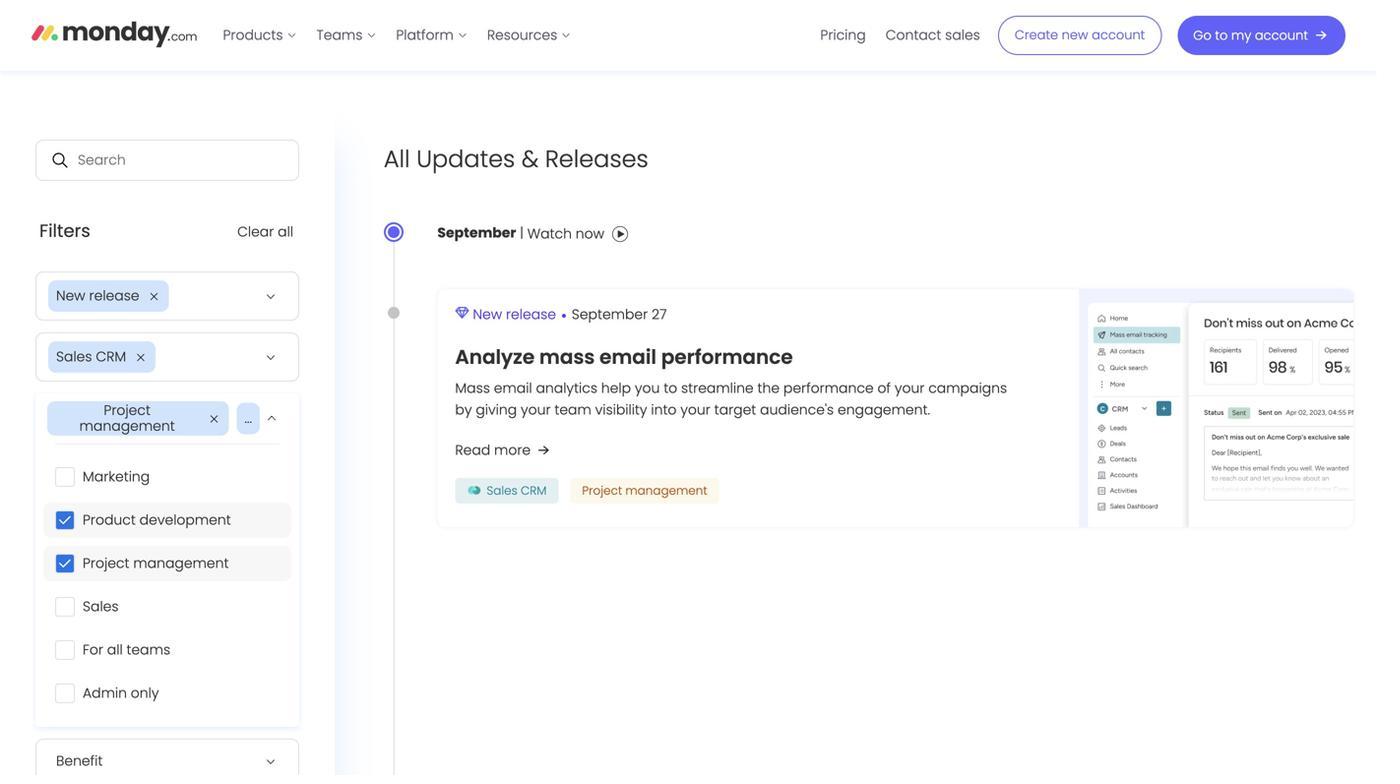 Task type: locate. For each thing, give the bounding box(es) containing it.
clear all
[[237, 222, 293, 242]]

0 vertical spatial to
[[1215, 27, 1228, 44]]

management
[[79, 417, 175, 436], [626, 483, 708, 499], [133, 554, 229, 574]]

benefit
[[56, 752, 103, 772]]

management down development
[[133, 554, 229, 574]]

crm down more at the bottom of page
[[521, 483, 547, 499]]

new down the "filters" on the top left
[[56, 286, 85, 306]]

sales
[[56, 348, 92, 367], [487, 483, 518, 499], [83, 598, 119, 617]]

project inside project management
[[104, 401, 151, 420]]

1 horizontal spatial your
[[681, 401, 711, 420]]

campaigns
[[929, 379, 1007, 398]]

1 horizontal spatial sales crm
[[487, 483, 547, 499]]

...
[[245, 409, 252, 428]]

project management option
[[43, 547, 291, 582]]

your right of in the right of the page
[[895, 379, 925, 398]]

your left team
[[521, 401, 551, 420]]

management down into
[[626, 483, 708, 499]]

audience's
[[760, 401, 834, 420]]

project down product
[[83, 554, 129, 574]]

2 list from the left
[[811, 0, 990, 71]]

for
[[83, 641, 103, 660]]

go to my account button
[[1178, 16, 1346, 55]]

0 horizontal spatial to
[[664, 379, 678, 398]]

0 horizontal spatial account
[[1092, 26, 1145, 44]]

close button right new release
[[147, 288, 161, 304]]

|
[[516, 223, 528, 243]]

0 horizontal spatial email
[[494, 379, 532, 398]]

september left 'watch'
[[438, 223, 516, 243]]

1 vertical spatial close button
[[134, 350, 148, 365]]

0 vertical spatial sales crm
[[56, 348, 126, 367]]

mass
[[540, 344, 595, 371]]

admin only
[[83, 684, 159, 704]]

sales
[[945, 26, 981, 45]]

2 vertical spatial project management
[[83, 554, 229, 574]]

all updates & releases
[[384, 143, 649, 176]]

crm
[[96, 348, 126, 367], [521, 483, 547, 499]]

account inside 'button'
[[1255, 27, 1309, 44]]

teams
[[127, 641, 170, 660]]

products link
[[213, 20, 307, 51]]

to up into
[[664, 379, 678, 398]]

account right my
[[1255, 27, 1309, 44]]

for all teams
[[83, 641, 170, 660]]

close button down new release
[[134, 350, 148, 365]]

0 horizontal spatial new
[[56, 286, 85, 306]]

0 horizontal spatial all
[[107, 641, 123, 660]]

sales right crm image
[[487, 483, 518, 499]]

to right go
[[1215, 27, 1228, 44]]

0 vertical spatial all
[[278, 222, 293, 242]]

project management
[[79, 401, 175, 436], [582, 483, 708, 499], [83, 554, 229, 574]]

project
[[104, 401, 151, 420], [582, 483, 622, 499], [83, 554, 129, 574]]

performance
[[661, 344, 793, 371], [784, 379, 874, 398]]

1 horizontal spatial all
[[278, 222, 293, 242]]

all inside option
[[107, 641, 123, 660]]

1 vertical spatial september
[[572, 305, 648, 324]]

new release
[[56, 286, 139, 306]]

new right feature release icon
[[473, 305, 502, 324]]

email up giving
[[494, 379, 532, 398]]

0 horizontal spatial release
[[89, 286, 139, 306]]

september right the •
[[572, 305, 648, 324]]

you
[[635, 379, 660, 398]]

all
[[278, 222, 293, 242], [107, 641, 123, 660]]

platform
[[396, 26, 454, 45]]

account
[[1092, 26, 1145, 44], [1255, 27, 1309, 44]]

to
[[1215, 27, 1228, 44], [664, 379, 678, 398]]

27
[[652, 305, 667, 324]]

1 horizontal spatial crm
[[521, 483, 547, 499]]

engagement.
[[838, 401, 931, 420]]

contact sales
[[886, 26, 981, 45]]

1 horizontal spatial account
[[1255, 27, 1309, 44]]

2 vertical spatial project
[[83, 554, 129, 574]]

&
[[522, 143, 539, 176]]

1 vertical spatial management
[[626, 483, 708, 499]]

release inside 'new release • september 27'
[[506, 305, 556, 324]]

of
[[878, 379, 891, 398]]

0 vertical spatial project
[[104, 401, 151, 420]]

close button left the ...
[[207, 411, 221, 427]]

1 vertical spatial remove value image
[[134, 354, 148, 362]]

management inside option
[[133, 554, 229, 574]]

remove value image right new release
[[147, 293, 161, 301]]

1 horizontal spatial september
[[572, 305, 648, 324]]

new inside 'new release • september 27'
[[473, 305, 502, 324]]

0 horizontal spatial sales crm
[[56, 348, 126, 367]]

release left the •
[[506, 305, 556, 324]]

filters
[[39, 218, 90, 244]]

september
[[438, 223, 516, 243], [572, 305, 648, 324]]

target
[[715, 401, 757, 420]]

0 horizontal spatial list
[[213, 0, 581, 71]]

main element
[[213, 0, 1346, 71]]

account right 'new'
[[1092, 26, 1145, 44]]

sales crm down more at the bottom of page
[[487, 483, 547, 499]]

2 vertical spatial management
[[133, 554, 229, 574]]

contact sales button
[[876, 20, 990, 51]]

1 vertical spatial email
[[494, 379, 532, 398]]

close button
[[147, 288, 161, 304], [134, 350, 148, 365], [207, 411, 221, 427]]

mass
[[455, 379, 490, 398]]

project up marketing
[[104, 401, 151, 420]]

remove value image
[[207, 416, 221, 423]]

list
[[213, 0, 581, 71], [811, 0, 990, 71]]

1 horizontal spatial new
[[473, 305, 502, 324]]

sales crm
[[56, 348, 126, 367], [487, 483, 547, 499]]

1 horizontal spatial release
[[506, 305, 556, 324]]

release for new release • september 27
[[506, 305, 556, 324]]

only
[[131, 684, 159, 704]]

email up help
[[600, 344, 657, 371]]

pricing link
[[811, 20, 876, 51]]

1 horizontal spatial list
[[811, 0, 990, 71]]

create new account
[[1015, 26, 1145, 44]]

0 vertical spatial project management
[[79, 401, 175, 436]]

2 vertical spatial sales
[[83, 598, 119, 617]]

more
[[494, 441, 531, 461]]

your down streamline
[[681, 401, 711, 420]]

2 vertical spatial close button
[[207, 411, 221, 427]]

sales crm down new release
[[56, 348, 126, 367]]

project management down into
[[582, 483, 708, 499]]

1 list from the left
[[213, 0, 581, 71]]

crm down new release
[[96, 348, 126, 367]]

email
[[600, 344, 657, 371], [494, 379, 532, 398]]

new
[[1062, 26, 1089, 44]]

your
[[895, 379, 925, 398], [521, 401, 551, 420], [681, 401, 711, 420]]

0 horizontal spatial crm
[[96, 348, 126, 367]]

0 vertical spatial close button
[[147, 288, 161, 304]]

contact
[[886, 26, 942, 45]]

read more
[[455, 441, 531, 461]]

0 horizontal spatial your
[[521, 401, 551, 420]]

sales down new release
[[56, 348, 92, 367]]

feature release icon image
[[455, 307, 469, 320]]

1 horizontal spatial email
[[600, 344, 657, 371]]

sales up for
[[83, 598, 119, 617]]

1 vertical spatial crm
[[521, 483, 547, 499]]

project down the visibility
[[582, 483, 622, 499]]

all
[[384, 143, 410, 176]]

performance up streamline
[[661, 344, 793, 371]]

sales inside sales option
[[83, 598, 119, 617]]

watch now button
[[528, 218, 628, 250]]

0 vertical spatial email
[[600, 344, 657, 371]]

project inside option
[[83, 554, 129, 574]]

products
[[223, 26, 283, 45]]

project management up marketing
[[79, 401, 175, 436]]

product development
[[83, 511, 231, 530]]

management up marketing
[[79, 417, 175, 436]]

september inside 'new release • september 27'
[[572, 305, 648, 324]]

team
[[555, 401, 592, 420]]

1 horizontal spatial to
[[1215, 27, 1228, 44]]

0 vertical spatial september
[[438, 223, 516, 243]]

go to my account
[[1194, 27, 1309, 44]]

new
[[56, 286, 85, 306], [473, 305, 502, 324]]

1 vertical spatial all
[[107, 641, 123, 660]]

1 vertical spatial performance
[[784, 379, 874, 398]]

remove value image down new release
[[134, 354, 148, 362]]

to inside 'button'
[[1215, 27, 1228, 44]]

0 vertical spatial sales
[[56, 348, 92, 367]]

all right for
[[107, 641, 123, 660]]

crm image
[[467, 485, 483, 498]]

all right clear
[[278, 222, 293, 242]]

release
[[89, 286, 139, 306], [506, 305, 556, 324]]

project management down product development
[[83, 554, 229, 574]]

0 vertical spatial performance
[[661, 344, 793, 371]]

2 horizontal spatial your
[[895, 379, 925, 398]]

0 vertical spatial remove value image
[[147, 293, 161, 301]]

1 vertical spatial sales
[[487, 483, 518, 499]]

new for new release
[[56, 286, 85, 306]]

release down the "filters" on the top left
[[89, 286, 139, 306]]

analytics
[[536, 379, 598, 398]]

1 vertical spatial to
[[664, 379, 678, 398]]

performance up audience's
[[784, 379, 874, 398]]

remove value image
[[147, 293, 161, 301], [134, 354, 148, 362]]



Task type: vqa. For each thing, say whether or not it's contained in the screenshot.
Overview at the left
no



Task type: describe. For each thing, give the bounding box(es) containing it.
benefit button
[[35, 740, 299, 776]]

new release • september 27
[[473, 305, 667, 327]]

product
[[83, 511, 136, 530]]

analyze mass email performance mass email analytics help you to streamline the performance of your campaigns by giving your team visibility into your target audience's engagement.
[[455, 344, 1007, 420]]

1 vertical spatial project management
[[582, 483, 708, 499]]

account inside button
[[1092, 26, 1145, 44]]

release for new release
[[89, 286, 139, 306]]

platform link
[[386, 20, 477, 51]]

1 vertical spatial sales crm
[[487, 483, 547, 499]]

teams
[[317, 26, 363, 45]]

updates
[[417, 143, 515, 176]]

•
[[561, 305, 567, 327]]

all for clear
[[278, 222, 293, 242]]

my
[[1232, 27, 1252, 44]]

streamline
[[681, 379, 754, 398]]

visibility
[[595, 401, 647, 420]]

create new account button
[[998, 16, 1162, 55]]

list containing pricing
[[811, 0, 990, 71]]

admin only option
[[43, 677, 291, 712]]

teams link
[[307, 20, 386, 51]]

remove value image for sales crm
[[134, 354, 148, 362]]

clear all button
[[237, 222, 293, 242]]

monday.com logo image
[[32, 13, 197, 54]]

by
[[455, 401, 472, 420]]

0 vertical spatial management
[[79, 417, 175, 436]]

create
[[1015, 26, 1059, 44]]

project management inside option
[[83, 554, 229, 574]]

remove value image for new release
[[147, 293, 161, 301]]

resources link
[[477, 20, 581, 51]]

clear
[[237, 222, 274, 242]]

all for for
[[107, 641, 123, 660]]

marketing option
[[43, 460, 291, 495]]

go
[[1194, 27, 1212, 44]]

to inside analyze mass email performance mass email analytics help you to streamline the performance of your campaigns by giving your team visibility into your target audience's engagement.
[[664, 379, 678, 398]]

close button for release
[[147, 288, 161, 304]]

read more link
[[455, 439, 555, 463]]

close button for crm
[[134, 350, 148, 365]]

giving
[[476, 401, 517, 420]]

marketing
[[83, 468, 150, 487]]

watch now
[[528, 224, 605, 244]]

product development option
[[43, 503, 291, 539]]

releases
[[545, 143, 649, 176]]

analyze
[[455, 344, 535, 371]]

admin
[[83, 684, 127, 704]]

watch now link
[[528, 218, 628, 250]]

0 vertical spatial crm
[[96, 348, 126, 367]]

into
[[651, 401, 677, 420]]

0 horizontal spatial september
[[438, 223, 516, 243]]

mass email analytics 1 image
[[1079, 289, 1354, 528]]

list containing products
[[213, 0, 581, 71]]

new for new release • september 27
[[473, 305, 502, 324]]

close button for management
[[207, 411, 221, 427]]

read
[[455, 441, 491, 461]]

the
[[758, 379, 780, 398]]

Search text field
[[36, 141, 298, 180]]

help
[[601, 379, 631, 398]]

watch
[[528, 224, 572, 244]]

development
[[139, 511, 231, 530]]

pricing
[[821, 26, 866, 45]]

now
[[576, 224, 605, 244]]

resources
[[487, 26, 558, 45]]

1 vertical spatial project
[[582, 483, 622, 499]]

for all teams option
[[43, 633, 291, 669]]

sales option
[[43, 590, 291, 625]]



